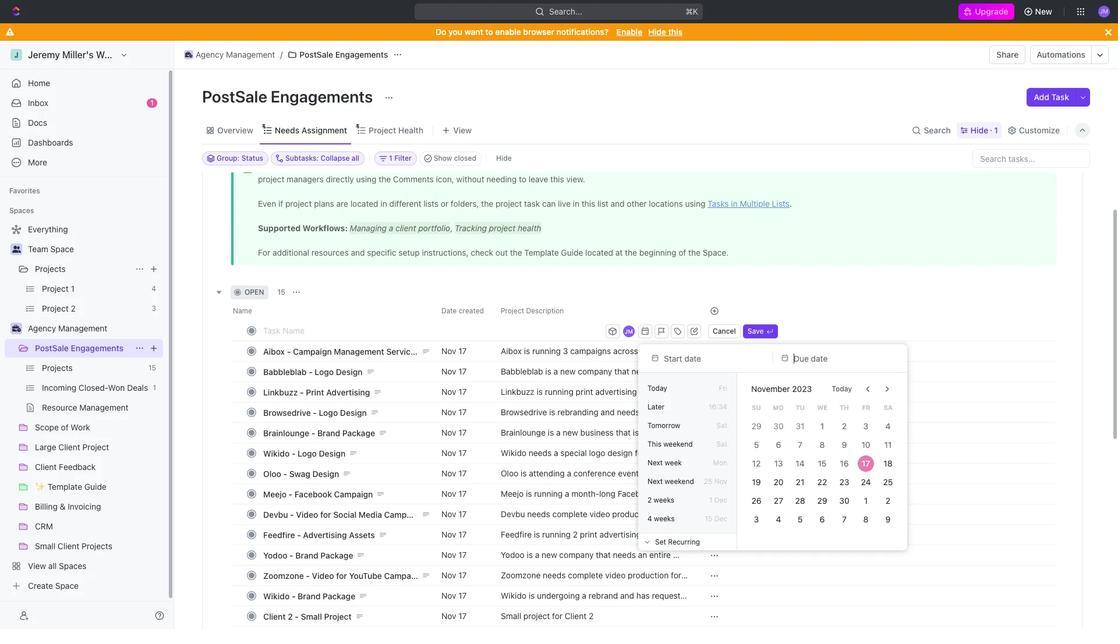 Task type: describe. For each thing, give the bounding box(es) containing it.
25 nov
[[704, 477, 728, 486]]

wikido - brand package link
[[260, 587, 432, 604]]

their
[[501, 458, 518, 468]]

hide for hide
[[496, 154, 512, 163]]

- for aibox - campaign management services
[[287, 346, 291, 356]]

package
[[525, 560, 557, 570]]

- for wikido - brand package
[[292, 591, 296, 601]]

2 inside small project for client 2 button
[[589, 611, 594, 621]]

client inside small project for client 2 button
[[565, 611, 587, 621]]

15 dec
[[705, 514, 728, 523]]

dec for 15 dec
[[715, 514, 728, 523]]

sa
[[884, 404, 893, 411]]

creation
[[542, 540, 573, 550]]

do
[[436, 27, 446, 37]]

0 vertical spatial project
[[369, 125, 396, 135]]

next for next weekend
[[648, 477, 663, 486]]

logo.
[[515, 418, 534, 428]]

production for increase
[[628, 570, 669, 580]]

1 vertical spatial 8
[[864, 514, 869, 524]]

new
[[1035, 6, 1053, 16]]

for inside devbu - video for social media campaign link
[[320, 509, 331, 519]]

agency management link inside sidebar navigation
[[28, 319, 161, 338]]

1 horizontal spatial agency
[[196, 50, 224, 59]]

the
[[585, 540, 597, 550]]

browsedrive is rebranding and needs a new, mod ern logo. button
[[494, 402, 696, 428]]

meejo - facebook campaign
[[263, 489, 373, 499]]

swag
[[289, 469, 310, 479]]

0 horizontal spatial postsale engagements link
[[35, 339, 130, 358]]

video for zoomzone
[[312, 571, 334, 580]]

- down wikido - brand package
[[295, 611, 299, 621]]

design for browsedrive - logo design
[[340, 407, 367, 417]]

assets
[[349, 530, 375, 540]]

awareness.
[[642, 581, 684, 591]]

yodoo - brand package link
[[260, 547, 432, 564]]

4 weeks
[[648, 514, 675, 523]]

24
[[861, 477, 871, 487]]

automations
[[1037, 50, 1086, 59]]

design for babbleblab - logo design
[[336, 367, 363, 377]]

devbu needs complete video production for an upcoming social media campaign. button
[[494, 504, 696, 530]]

search...
[[550, 6, 583, 16]]

- for zoomzone - video for youtube campaign
[[306, 571, 310, 580]]

automations button
[[1031, 46, 1092, 63]]

zoomzone for zoomzone needs complete video production for a youtube campaign to increase brand awareness.
[[501, 570, 541, 580]]

space
[[50, 244, 74, 254]]

- for devbu - video for social media campaign
[[290, 509, 294, 519]]

17
[[862, 458, 871, 468]]

team
[[28, 244, 48, 254]]

hide button
[[492, 151, 517, 165]]

project
[[524, 611, 550, 621]]

16
[[840, 458, 849, 468]]

22
[[818, 477, 827, 487]]

1 vertical spatial 7
[[842, 514, 847, 524]]

next for next week
[[648, 458, 663, 467]]

wikido - brand package
[[263, 591, 355, 601]]

fri
[[719, 384, 728, 393]]

feedfire for feedfire - advertising assets
[[263, 530, 295, 540]]

small project for client 2 button
[[494, 606, 696, 627]]

package for wikido - brand package
[[323, 591, 355, 601]]

projects link
[[35, 260, 130, 278]]

0 horizontal spatial 7
[[798, 440, 803, 450]]

0 vertical spatial agency management link
[[181, 48, 278, 62]]

tree inside sidebar navigation
[[5, 220, 163, 595]]

entire
[[649, 550, 671, 560]]

1 vertical spatial 29
[[817, 496, 827, 506]]

upgrade link
[[959, 3, 1014, 20]]

print inside feedfire is running 2 print advertising campaigns and needs creation of the assets.
[[580, 529, 597, 539]]

recurring
[[668, 537, 700, 546]]

linkbuzz is running print advertising in a well- known magazine and needs content creation.
[[501, 387, 673, 407]]

0 horizontal spatial 4
[[648, 514, 652, 523]]

special
[[561, 448, 587, 458]]

2 inside client 2 - small project link
[[288, 611, 293, 621]]

babbleblab - logo design
[[263, 367, 363, 377]]

brainlounge
[[263, 428, 309, 438]]

agency inside sidebar navigation
[[28, 323, 56, 333]]

yodoo - brand package
[[263, 550, 353, 560]]

add task button
[[1027, 88, 1076, 107]]

favorites button
[[5, 184, 45, 198]]

yodoo for yodoo - brand package
[[263, 550, 287, 560]]

share
[[997, 50, 1019, 59]]

is for linkbuzz
[[537, 387, 543, 397]]

for inside zoomzone needs complete video production for a youtube campaign to increase brand awareness.
[[671, 570, 682, 580]]

youtube inside zoomzone needs complete video production for a youtube campaign to increase brand awareness.
[[501, 581, 533, 591]]

of inside wikido needs a special logo design for one of their sub-brands.
[[664, 448, 671, 458]]

1 vertical spatial postsale
[[202, 87, 267, 106]]

devbu for devbu needs complete video production for an upcoming social media campaign.
[[501, 509, 525, 519]]

notifications?
[[557, 27, 609, 37]]

cancel
[[713, 326, 736, 335]]

0 horizontal spatial youtube
[[349, 571, 382, 580]]

1 vertical spatial 5
[[798, 514, 803, 524]]

add task
[[1034, 92, 1069, 102]]

design
[[608, 448, 633, 458]]

0 vertical spatial 15
[[277, 288, 285, 296]]

needs assignment
[[275, 125, 347, 135]]

sub-
[[520, 458, 538, 468]]

feedfire - advertising assets link
[[260, 526, 432, 543]]

postsale engagements inside sidebar navigation
[[35, 343, 124, 353]]

next weekend
[[648, 477, 694, 486]]

print
[[306, 387, 324, 397]]

babbleblab - logo design link
[[260, 363, 432, 380]]

2 down the 18
[[886, 496, 891, 506]]

1 horizontal spatial postsale engagements link
[[285, 48, 391, 62]]

su
[[752, 404, 761, 411]]

needs inside feedfire is running 2 print advertising campaigns and needs creation of the assets.
[[517, 540, 540, 550]]

babbleblab
[[263, 367, 307, 377]]

0 vertical spatial postsale engagements
[[300, 50, 388, 59]]

for inside wikido needs a special logo design for one of their sub-brands.
[[635, 448, 645, 458]]

1 horizontal spatial business time image
[[185, 52, 192, 58]]

1 horizontal spatial 3
[[864, 421, 869, 431]]

one
[[648, 448, 662, 458]]

brand for wikido
[[298, 591, 321, 601]]

wikido - logo design link
[[260, 445, 432, 462]]

this weekend
[[648, 440, 693, 449]]

0 horizontal spatial 5
[[754, 440, 759, 450]]

devbu - video for social media campaign
[[263, 509, 423, 519]]

we
[[817, 404, 828, 411]]

and inside browsedrive is rebranding and needs a new, mod ern logo.
[[601, 407, 615, 417]]

1 horizontal spatial 9
[[886, 514, 891, 524]]

project health link
[[366, 122, 424, 138]]

enable
[[495, 27, 521, 37]]

tomorrow
[[648, 421, 681, 430]]

0 horizontal spatial today
[[648, 384, 667, 393]]

for inside the zoomzone - video for youtube campaign link
[[336, 571, 347, 580]]

2 horizontal spatial 4
[[886, 421, 891, 431]]

team space link
[[28, 240, 161, 259]]

assignment
[[302, 125, 347, 135]]

sat for tomorrow
[[717, 421, 728, 430]]

Start date text field
[[664, 353, 761, 363]]

needs inside browsedrive is rebranding and needs a new, mod ern logo.
[[617, 407, 640, 417]]

mod
[[668, 407, 689, 417]]

0 horizontal spatial small
[[301, 611, 322, 621]]

browsedrive - logo design link
[[260, 404, 432, 421]]

- for yodoo - brand package
[[290, 550, 293, 560]]

postsale inside sidebar navigation
[[35, 343, 69, 353]]

business time image inside sidebar navigation
[[12, 325, 21, 332]]

yodoo is a new company that needs an entire brand package including logo design. button
[[494, 545, 696, 570]]

brand inside the yodoo is a new company that needs an entire brand package including logo design.
[[501, 560, 523, 570]]

meejo - facebook campaign link
[[260, 485, 432, 502]]

12
[[752, 458, 761, 468]]

Task Name text field
[[263, 321, 603, 340]]

needs inside zoomzone needs complete video production for a youtube campaign to increase brand awareness.
[[543, 570, 566, 580]]

home
[[28, 78, 50, 88]]

a inside zoomzone needs complete video production for a youtube campaign to increase brand awareness.
[[684, 570, 688, 580]]

health
[[398, 125, 424, 135]]

1 horizontal spatial 15
[[705, 514, 713, 523]]

complete for media
[[553, 509, 588, 519]]

complete for to
[[568, 570, 603, 580]]

browsedrive - logo design
[[263, 407, 367, 417]]

1 horizontal spatial 4
[[776, 514, 781, 524]]

share button
[[990, 45, 1026, 64]]

spaces
[[9, 206, 34, 215]]

0 horizontal spatial to
[[485, 27, 493, 37]]

team space
[[28, 244, 74, 254]]

zoomzone - video for youtube campaign link
[[260, 567, 432, 584]]

0 vertical spatial hide
[[648, 27, 666, 37]]

video for increase
[[605, 570, 626, 580]]

campaign
[[535, 581, 572, 591]]

for inside small project for client 2 button
[[552, 611, 563, 621]]

1 dec
[[709, 496, 728, 504]]

to inside zoomzone needs complete video production for a youtube campaign to increase brand awareness.
[[574, 581, 582, 591]]

0 vertical spatial agency management
[[196, 50, 275, 59]]

0 horizontal spatial 9
[[842, 440, 847, 450]]

new,
[[649, 407, 666, 417]]

2 down th
[[842, 421, 847, 431]]

a inside the yodoo is a new company that needs an entire brand package including logo design.
[[535, 550, 540, 560]]

dashboards link
[[5, 133, 163, 152]]

1 vertical spatial advertising
[[303, 530, 347, 540]]

0 vertical spatial 29
[[752, 421, 762, 431]]

0 horizontal spatial project
[[324, 611, 352, 621]]

Search tasks... text field
[[973, 150, 1090, 167]]



Task type: locate. For each thing, give the bounding box(es) containing it.
for left social
[[320, 509, 331, 519]]

0 horizontal spatial 3
[[754, 514, 759, 524]]

0 horizontal spatial linkbuzz
[[263, 387, 298, 397]]

advertising up content at the right of page
[[595, 387, 637, 397]]

logo for browsedrive
[[319, 407, 338, 417]]

engagements inside tree
[[71, 343, 124, 353]]

0 horizontal spatial 30
[[773, 421, 784, 431]]

devbu up upcoming
[[501, 509, 525, 519]]

weeks up campaigns
[[654, 514, 675, 523]]

wikido inside wikido needs a special logo design for one of their sub-brands.
[[501, 448, 527, 458]]

aibox - campaign management services link
[[260, 343, 432, 360]]

package up zoomzone - video for youtube campaign
[[321, 550, 353, 560]]

is inside the yodoo is a new company that needs an entire brand package including logo design.
[[527, 550, 533, 560]]

of up next week
[[664, 448, 671, 458]]

0 horizontal spatial agency
[[28, 323, 56, 333]]

1 horizontal spatial feedfire
[[501, 529, 532, 539]]

0 vertical spatial 5
[[754, 440, 759, 450]]

customize
[[1019, 125, 1060, 135]]

small left project
[[501, 611, 521, 621]]

linkbuzz up known
[[501, 387, 535, 397]]

5
[[754, 440, 759, 450], [798, 514, 803, 524]]

is for browsedrive
[[549, 407, 555, 417]]

linkbuzz for linkbuzz is running print advertising in a well- known magazine and needs content creation.
[[501, 387, 535, 397]]

1 vertical spatial 30
[[839, 496, 849, 506]]

linkbuzz for linkbuzz - print advertising
[[263, 387, 298, 397]]

⌘k
[[686, 6, 699, 16]]

open
[[245, 288, 264, 296]]

video for campaign.
[[590, 509, 610, 519]]

feedfire for feedfire is running 2 print advertising campaigns and needs creation of the assets.
[[501, 529, 532, 539]]

devbu inside devbu needs complete video production for an upcoming social media campaign.
[[501, 509, 525, 519]]

zoomzone needs complete video production for a youtube campaign to increase brand awareness.
[[501, 570, 690, 591]]

3 up 10
[[864, 421, 869, 431]]

feedfire is running 2 print advertising campaigns and needs creation of the assets. button
[[494, 524, 696, 550]]

25 left nov
[[704, 477, 713, 486]]

project
[[369, 125, 396, 135], [324, 611, 352, 621]]

complete inside zoomzone needs complete video production for a youtube campaign to increase brand awareness.
[[568, 570, 603, 580]]

logo for babbleblab
[[315, 367, 334, 377]]

- for wikido - logo design
[[292, 448, 296, 458]]

sat up mon
[[717, 440, 728, 449]]

8 up 22
[[820, 440, 825, 450]]

0 vertical spatial print
[[576, 387, 593, 397]]

weeks for 2 weeks
[[654, 496, 674, 504]]

brand
[[501, 560, 523, 570], [618, 581, 640, 591]]

print up the
[[580, 529, 597, 539]]

advertising down babbleblab - logo design link
[[326, 387, 370, 397]]

company
[[559, 550, 594, 560]]

0 horizontal spatial 8
[[820, 440, 825, 450]]

advertising
[[595, 387, 637, 397], [600, 529, 641, 539]]

1 vertical spatial to
[[574, 581, 582, 591]]

browsedrive for browsedrive - logo design
[[263, 407, 311, 417]]

0 vertical spatial logo
[[589, 448, 605, 458]]

is inside feedfire is running 2 print advertising campaigns and needs creation of the assets.
[[534, 529, 540, 539]]

docs link
[[5, 114, 163, 132]]

overview
[[217, 125, 253, 135]]

client 2 - small project link
[[260, 608, 432, 625]]

a inside wikido needs a special logo design for one of their sub-brands.
[[554, 448, 558, 458]]

production up campaign.
[[612, 509, 653, 519]]

- for babbleblab - logo design
[[309, 367, 313, 377]]

0 vertical spatial advertising
[[595, 387, 637, 397]]

1 vertical spatial logo
[[319, 407, 338, 417]]

tree
[[5, 220, 163, 595]]

video inside devbu needs complete video production for an upcoming social media campaign.
[[590, 509, 610, 519]]

0 horizontal spatial 29
[[752, 421, 762, 431]]

media
[[359, 509, 382, 519]]

0 vertical spatial running
[[545, 387, 574, 397]]

1 vertical spatial 9
[[886, 514, 891, 524]]

is left rebranding at the bottom of page
[[549, 407, 555, 417]]

campaigns
[[644, 529, 684, 539]]

- for oloo - swag design
[[283, 469, 287, 479]]

next up 2 weeks
[[648, 477, 663, 486]]

brand left package
[[501, 560, 523, 570]]

- down browsedrive - logo design
[[311, 428, 315, 438]]

of left the
[[575, 540, 583, 550]]

print up rebranding at the bottom of page
[[576, 387, 593, 397]]

1 horizontal spatial postsale
[[202, 87, 267, 106]]

is for yodoo
[[527, 550, 533, 560]]

0 vertical spatial 30
[[773, 421, 784, 431]]

- down feedfire - advertising assets
[[290, 550, 293, 560]]

2
[[842, 421, 847, 431], [648, 496, 652, 504], [886, 496, 891, 506], [573, 529, 578, 539], [589, 611, 594, 621], [288, 611, 293, 621]]

6
[[776, 440, 781, 450], [820, 514, 825, 524]]

1 25 from the left
[[704, 477, 713, 486]]

advertising up assets.
[[600, 529, 641, 539]]

0 horizontal spatial management
[[58, 323, 107, 333]]

1 vertical spatial engagements
[[271, 87, 373, 106]]

29 down 22
[[817, 496, 827, 506]]

feedfire is running 2 print advertising campaigns and needs creation of the assets.
[[501, 529, 687, 550]]

0 vertical spatial production
[[612, 509, 653, 519]]

- right meejo
[[289, 489, 293, 499]]

2023
[[792, 384, 812, 394]]

1 horizontal spatial zoomzone
[[501, 570, 541, 580]]

- right oloo
[[283, 469, 287, 479]]

needs
[[582, 397, 605, 407], [617, 407, 640, 417], [529, 448, 552, 458], [527, 509, 550, 519], [517, 540, 540, 550], [613, 550, 636, 560], [543, 570, 566, 580]]

2 horizontal spatial 15
[[818, 458, 827, 468]]

0 vertical spatial video
[[296, 509, 318, 519]]

management inside sidebar navigation
[[58, 323, 107, 333]]

1 horizontal spatial hide
[[648, 27, 666, 37]]

brands.
[[538, 458, 566, 468]]

video up campaign.
[[590, 509, 610, 519]]

9
[[842, 440, 847, 450], [886, 514, 891, 524]]

1 vertical spatial postsale engagements
[[202, 87, 377, 106]]

week
[[665, 458, 682, 467]]

9 up 16
[[842, 440, 847, 450]]

logo left design
[[589, 448, 605, 458]]

1 next from the top
[[648, 458, 663, 467]]

- for meejo - facebook campaign
[[289, 489, 293, 499]]

needs inside linkbuzz is running print advertising in a well- known magazine and needs content creation.
[[582, 397, 605, 407]]

linkbuzz - print advertising
[[263, 387, 370, 397]]

home link
[[5, 74, 163, 93]]

1 horizontal spatial an
[[668, 509, 677, 519]]

2 down wikido - brand package
[[288, 611, 293, 621]]

1 horizontal spatial 30
[[839, 496, 849, 506]]

wikido for wikido needs a special logo design for one of their sub-brands.
[[501, 448, 527, 458]]

0 horizontal spatial brand
[[501, 560, 523, 570]]

for up the wikido - brand package link
[[336, 571, 347, 580]]

logo
[[589, 448, 605, 458], [595, 560, 612, 570]]

favorites
[[9, 186, 40, 195]]

package down zoomzone - video for youtube campaign
[[323, 591, 355, 601]]

video up increase at the bottom of page
[[605, 570, 626, 580]]

today
[[648, 384, 667, 393], [832, 384, 852, 393]]

1 vertical spatial 15
[[818, 458, 827, 468]]

0 horizontal spatial postsale
[[35, 343, 69, 353]]

zoomzone for zoomzone - video for youtube campaign
[[263, 571, 304, 580]]

production for campaign.
[[612, 509, 653, 519]]

zoomzone up 'campaign'
[[501, 570, 541, 580]]

agency management inside sidebar navigation
[[28, 323, 107, 333]]

brand up client 2 - small project
[[298, 591, 321, 601]]

is inside linkbuzz is running print advertising in a well- known magazine and needs content creation.
[[537, 387, 543, 397]]

0 horizontal spatial 25
[[704, 477, 713, 486]]

logo
[[315, 367, 334, 377], [319, 407, 338, 417], [298, 448, 317, 458]]

running up creation
[[542, 529, 571, 539]]

yodoo inside the yodoo is a new company that needs an entire brand package including logo design.
[[501, 550, 525, 560]]

- up swag
[[292, 448, 296, 458]]

linkbuzz inside linkbuzz - print advertising link
[[263, 387, 298, 397]]

wikido for wikido - brand package
[[263, 591, 290, 601]]

of inside feedfire is running 2 print advertising campaigns and needs creation of the assets.
[[575, 540, 583, 550]]

complete up increase at the bottom of page
[[568, 570, 603, 580]]

design up brainlounge - brand package link
[[340, 407, 367, 417]]

do you want to enable browser notifications? enable hide this
[[436, 27, 683, 37]]

logo inside the yodoo is a new company that needs an entire brand package including logo design.
[[595, 560, 612, 570]]

video up wikido - brand package
[[312, 571, 334, 580]]

1 horizontal spatial 8
[[864, 514, 869, 524]]

design for wikido - logo design
[[319, 448, 346, 458]]

a up the brands.
[[554, 448, 558, 458]]

advertising inside linkbuzz is running print advertising in a well- known magazine and needs content creation.
[[595, 387, 637, 397]]

package for brainlounge - brand package
[[342, 428, 375, 438]]

1 vertical spatial hide
[[971, 125, 989, 135]]

running for magazine
[[545, 387, 574, 397]]

fr
[[862, 404, 871, 411]]

production inside zoomzone needs complete video production for a youtube campaign to increase brand awareness.
[[628, 570, 669, 580]]

linkbuzz inside linkbuzz is running print advertising in a well- known magazine and needs content creation.
[[501, 387, 535, 397]]

1 vertical spatial video
[[312, 571, 334, 580]]

wikido - logo design
[[263, 448, 346, 458]]

Due date text field
[[794, 353, 891, 363]]

search
[[924, 125, 951, 135]]

hide inside button
[[496, 154, 512, 163]]

30 down "23"
[[839, 496, 849, 506]]

weekend for this weekend
[[664, 440, 693, 449]]

4 down the 27
[[776, 514, 781, 524]]

0 horizontal spatial agency management
[[28, 323, 107, 333]]

1 horizontal spatial of
[[664, 448, 671, 458]]

1 horizontal spatial youtube
[[501, 581, 533, 591]]

logo inside wikido needs a special logo design for one of their sub-brands.
[[589, 448, 605, 458]]

design inside oloo - swag design link
[[313, 469, 339, 479]]

2 next from the top
[[648, 477, 663, 486]]

add
[[1034, 92, 1050, 102]]

design.
[[614, 560, 641, 570]]

facebook
[[295, 489, 332, 499]]

2 vertical spatial hide
[[496, 154, 512, 163]]

yodoo inside yodoo - brand package link
[[263, 550, 287, 560]]

brand down design.
[[618, 581, 640, 591]]

logo for wikido
[[298, 448, 317, 458]]

package up wikido - logo design link
[[342, 428, 375, 438]]

11
[[885, 440, 892, 450]]

feedfire up yodoo - brand package
[[263, 530, 295, 540]]

1 vertical spatial of
[[575, 540, 583, 550]]

media
[[564, 520, 587, 530]]

1 vertical spatial 3
[[754, 514, 759, 524]]

advertising inside feedfire is running 2 print advertising campaigns and needs creation of the assets.
[[600, 529, 641, 539]]

2 up 4 weeks
[[648, 496, 652, 504]]

save button
[[743, 324, 778, 338]]

1 vertical spatial an
[[638, 550, 647, 560]]

new button
[[1019, 2, 1060, 21]]

brand for yodoo
[[296, 550, 318, 560]]

16:34
[[709, 402, 728, 411]]

1 horizontal spatial 6
[[820, 514, 825, 524]]

needs assignment link
[[272, 122, 347, 138]]

0 vertical spatial brand
[[317, 428, 340, 438]]

and inside linkbuzz is running print advertising in a well- known magazine and needs content creation.
[[566, 397, 580, 407]]

0 horizontal spatial client
[[263, 611, 286, 621]]

2 vertical spatial brand
[[298, 591, 321, 601]]

3
[[864, 421, 869, 431], [754, 514, 759, 524]]

2 vertical spatial postsale
[[35, 343, 69, 353]]

2 weeks
[[648, 496, 674, 504]]

design for oloo - swag design
[[313, 469, 339, 479]]

an inside the yodoo is a new company that needs an entire brand package including logo design.
[[638, 550, 647, 560]]

an inside devbu needs complete video production for an upcoming social media campaign.
[[668, 509, 677, 519]]

is up package
[[527, 550, 533, 560]]

today inside "today" button
[[832, 384, 852, 393]]

0 vertical spatial youtube
[[349, 571, 382, 580]]

devbu - video for social media campaign link
[[260, 506, 432, 523]]

yodoo down feedfire - advertising assets
[[263, 550, 287, 560]]

linkbuzz
[[501, 387, 535, 397], [263, 387, 298, 397]]

to down including
[[574, 581, 582, 591]]

small inside button
[[501, 611, 521, 621]]

0 vertical spatial weekend
[[664, 440, 693, 449]]

2 horizontal spatial postsale
[[300, 50, 333, 59]]

production up awareness.
[[628, 570, 669, 580]]

2 vertical spatial management
[[334, 346, 384, 356]]

6 up '13' at the right bottom of the page
[[776, 440, 781, 450]]

oloo
[[263, 469, 281, 479]]

ern
[[501, 418, 513, 428]]

brainlounge - brand package link
[[260, 424, 432, 441]]

15 up 22
[[818, 458, 827, 468]]

logo up the oloo - swag design at the bottom left of the page
[[298, 448, 317, 458]]

0 horizontal spatial feedfire
[[263, 530, 295, 540]]

upgrade
[[975, 6, 1009, 16]]

2 inside feedfire is running 2 print advertising campaigns and needs creation of the assets.
[[573, 529, 578, 539]]

2 horizontal spatial and
[[601, 407, 615, 417]]

nov
[[715, 477, 728, 486]]

tu
[[796, 404, 805, 411]]

1 vertical spatial weeks
[[654, 514, 675, 523]]

for
[[635, 448, 645, 458], [656, 509, 666, 519], [320, 509, 331, 519], [671, 570, 682, 580], [336, 571, 347, 580], [552, 611, 563, 621]]

dec down nov
[[715, 496, 728, 504]]

brand for brainlounge
[[317, 428, 340, 438]]

weekend up week
[[664, 440, 693, 449]]

youtube down package
[[501, 581, 533, 591]]

client down 'campaign'
[[565, 611, 587, 621]]

sidebar navigation
[[0, 41, 174, 629]]

1 vertical spatial video
[[605, 570, 626, 580]]

30 down mo
[[773, 421, 784, 431]]

for up awareness.
[[671, 570, 682, 580]]

and inside feedfire is running 2 print advertising campaigns and needs creation of the assets.
[[501, 540, 515, 550]]

- for linkbuzz - print advertising
[[300, 387, 304, 397]]

management
[[226, 50, 275, 59], [58, 323, 107, 333], [334, 346, 384, 356]]

project health
[[369, 125, 424, 135]]

25 for 25
[[883, 477, 893, 487]]

wikido
[[501, 448, 527, 458], [263, 448, 290, 458], [263, 591, 290, 601]]

0 vertical spatial 9
[[842, 440, 847, 450]]

wikido up client 2 - small project
[[263, 591, 290, 601]]

1 horizontal spatial 29
[[817, 496, 827, 506]]

1 vertical spatial business time image
[[12, 325, 21, 332]]

sat down 16:34
[[717, 421, 728, 430]]

1 inside sidebar navigation
[[150, 98, 154, 107]]

brand inside zoomzone needs complete video production for a youtube campaign to increase brand awareness.
[[618, 581, 640, 591]]

is inside browsedrive is rebranding and needs a new, mod ern logo.
[[549, 407, 555, 417]]

running for creation
[[542, 529, 571, 539]]

2 vertical spatial package
[[323, 591, 355, 601]]

customize button
[[1004, 122, 1064, 138]]

running inside linkbuzz is running print advertising in a well- known magazine and needs content creation.
[[545, 387, 574, 397]]

logo up the brainlounge - brand package
[[319, 407, 338, 417]]

0 vertical spatial advertising
[[326, 387, 370, 397]]

devbu down meejo
[[263, 509, 288, 519]]

weekend for next weekend
[[665, 477, 694, 486]]

0 horizontal spatial business time image
[[12, 325, 21, 332]]

1 vertical spatial project
[[324, 611, 352, 621]]

agency management
[[196, 50, 275, 59], [28, 323, 107, 333]]

20
[[774, 477, 783, 487]]

0 vertical spatial next
[[648, 458, 663, 467]]

dec for 1 dec
[[715, 496, 728, 504]]

known
[[501, 397, 525, 407]]

yodoo is a new company that needs an entire brand package including logo design.
[[501, 550, 673, 570]]

1 vertical spatial agency management
[[28, 323, 107, 333]]

needs inside the yodoo is a new company that needs an entire brand package including logo design.
[[613, 550, 636, 560]]

today up th
[[832, 384, 852, 393]]

upcoming
[[501, 520, 538, 530]]

package for yodoo - brand package
[[321, 550, 353, 560]]

business time image
[[185, 52, 192, 58], [12, 325, 21, 332]]

advertising up yodoo - brand package
[[303, 530, 347, 540]]

campaign
[[293, 346, 332, 356], [334, 489, 373, 499], [384, 509, 423, 519], [384, 571, 423, 580]]

an left entire at the bottom of page
[[638, 550, 647, 560]]

5 down the 28
[[798, 514, 803, 524]]

design inside babbleblab - logo design link
[[336, 367, 363, 377]]

browsedrive for browsedrive is rebranding and needs a new, mod ern logo.
[[501, 407, 547, 417]]

8 down 24
[[864, 514, 869, 524]]

linkbuzz is running print advertising in a well- known magazine and needs content creation. button
[[494, 382, 696, 407]]

needs inside devbu needs complete video production for an upcoming social media campaign.
[[527, 509, 550, 519]]

wikido for wikido - logo design
[[263, 448, 290, 458]]

25 for 25 nov
[[704, 477, 713, 486]]

1 vertical spatial agency
[[28, 323, 56, 333]]

postsale engagements
[[300, 50, 388, 59], [202, 87, 377, 106], [35, 343, 124, 353]]

2 vertical spatial 15
[[705, 514, 713, 523]]

browsedrive up "brainlounge"
[[263, 407, 311, 417]]

for right project
[[552, 611, 563, 621]]

a right in
[[648, 387, 653, 397]]

video inside zoomzone needs complete video production for a youtube campaign to increase brand awareness.
[[605, 570, 626, 580]]

weeks for 4 weeks
[[654, 514, 675, 523]]

is up 'magazine'
[[537, 387, 543, 397]]

1 horizontal spatial to
[[574, 581, 582, 591]]

1 horizontal spatial 5
[[798, 514, 803, 524]]

2 down increase at the bottom of page
[[589, 611, 594, 621]]

1 sat from the top
[[717, 421, 728, 430]]

zoomzone inside zoomzone needs complete video production for a youtube campaign to increase brand awareness.
[[501, 570, 541, 580]]

weeks up 4 weeks
[[654, 496, 674, 504]]

- right aibox
[[287, 346, 291, 356]]

0 vertical spatial of
[[664, 448, 671, 458]]

sat for this weekend
[[717, 440, 728, 449]]

2 vertical spatial logo
[[298, 448, 317, 458]]

2 dec from the top
[[715, 514, 728, 523]]

0 vertical spatial postsale engagements link
[[285, 48, 391, 62]]

for inside devbu needs complete video production for an upcoming social media campaign.
[[656, 509, 666, 519]]

feedfire inside feedfire is running 2 print advertising campaigns and needs creation of the assets.
[[501, 529, 532, 539]]

advertising
[[326, 387, 370, 397], [303, 530, 347, 540]]

15 down 1 dec on the bottom right
[[705, 514, 713, 523]]

needs inside wikido needs a special logo design for one of their sub-brands.
[[529, 448, 552, 458]]

mo
[[773, 404, 784, 411]]

postsale engagements link
[[285, 48, 391, 62], [35, 339, 130, 358]]

print inside linkbuzz is running print advertising in a well- known magazine and needs content creation.
[[576, 387, 593, 397]]

- left print
[[300, 387, 304, 397]]

2 sat from the top
[[717, 440, 728, 449]]

25 down the 18
[[883, 477, 893, 487]]

linkbuzz - print advertising link
[[260, 384, 432, 400]]

a inside linkbuzz is running print advertising in a well- known magazine and needs content creation.
[[648, 387, 653, 397]]

0 horizontal spatial and
[[501, 540, 515, 550]]

browsedrive up "logo."
[[501, 407, 547, 417]]

is for feedfire
[[534, 529, 540, 539]]

2 horizontal spatial management
[[334, 346, 384, 356]]

29 down su
[[752, 421, 762, 431]]

4 up 11
[[886, 421, 891, 431]]

1 vertical spatial dec
[[715, 514, 728, 523]]

a left later
[[642, 407, 647, 417]]

is left social
[[534, 529, 540, 539]]

0 vertical spatial package
[[342, 428, 375, 438]]

november 2023
[[751, 384, 812, 394]]

design inside wikido - logo design link
[[319, 448, 346, 458]]

2 up company at the right bottom of page
[[573, 529, 578, 539]]

tree containing team space
[[5, 220, 163, 595]]

8
[[820, 440, 825, 450], [864, 514, 869, 524]]

zoomzone
[[501, 570, 541, 580], [263, 571, 304, 580]]

1 horizontal spatial and
[[566, 397, 580, 407]]

5 up 12
[[754, 440, 759, 450]]

1 dec from the top
[[715, 496, 728, 504]]

1 vertical spatial youtube
[[501, 581, 533, 591]]

logo up linkbuzz - print advertising
[[315, 367, 334, 377]]

15 right the open
[[277, 288, 285, 296]]

overview link
[[215, 122, 253, 138]]

campaign.
[[589, 520, 628, 530]]

design up meejo - facebook campaign
[[313, 469, 339, 479]]

a up package
[[535, 550, 540, 560]]

yodoo
[[501, 550, 525, 560], [263, 550, 287, 560]]

2 vertical spatial engagements
[[71, 343, 124, 353]]

production inside devbu needs complete video production for an upcoming social media campaign.
[[612, 509, 653, 519]]

- for brainlounge - brand package
[[311, 428, 315, 438]]

hide for hide 1
[[971, 125, 989, 135]]

complete inside devbu needs complete video production for an upcoming social media campaign.
[[553, 509, 588, 519]]

/
[[280, 50, 283, 59]]

2 25 from the left
[[883, 477, 893, 487]]

19
[[752, 477, 761, 487]]

linkbuzz down "babbleblab"
[[263, 387, 298, 397]]

26
[[752, 496, 762, 506]]

0 vertical spatial 3
[[864, 421, 869, 431]]

0 horizontal spatial devbu
[[263, 509, 288, 519]]

postsale
[[300, 50, 333, 59], [202, 87, 267, 106], [35, 343, 69, 353]]

a inside browsedrive is rebranding and needs a new, mod ern logo.
[[642, 407, 647, 417]]

project down the wikido - brand package link
[[324, 611, 352, 621]]

yodoo for yodoo is a new company that needs an entire brand package including logo design.
[[501, 550, 525, 560]]

an down 2 weeks
[[668, 509, 677, 519]]

browsedrive inside browsedrive is rebranding and needs a new, mod ern logo.
[[501, 407, 547, 417]]

task
[[1052, 92, 1069, 102]]

video for devbu
[[296, 509, 318, 519]]

that
[[596, 550, 611, 560]]

0 horizontal spatial hide
[[496, 154, 512, 163]]

small down wikido - brand package
[[301, 611, 322, 621]]

for left one
[[635, 448, 645, 458]]

6 down 22
[[820, 514, 825, 524]]

client inside client 2 - small project link
[[263, 611, 286, 621]]

- up client 2 - small project
[[292, 591, 296, 601]]

design inside browsedrive - logo design link
[[340, 407, 367, 417]]

0 vertical spatial engagements
[[335, 50, 388, 59]]

user group image
[[12, 246, 21, 253]]

7
[[798, 440, 803, 450], [842, 514, 847, 524]]

running inside feedfire is running 2 print advertising campaigns and needs creation of the assets.
[[542, 529, 571, 539]]

0 vertical spatial 6
[[776, 440, 781, 450]]

- for feedfire - advertising assets
[[297, 530, 301, 540]]

1 vertical spatial agency management link
[[28, 319, 161, 338]]

- down print
[[313, 407, 317, 417]]

1 horizontal spatial management
[[226, 50, 275, 59]]

sat
[[717, 421, 728, 430], [717, 440, 728, 449]]

client 2 - small project
[[263, 611, 352, 621]]

1 horizontal spatial agency management
[[196, 50, 275, 59]]

devbu for devbu - video for social media campaign
[[263, 509, 288, 519]]

- for browsedrive - logo design
[[313, 407, 317, 417]]



Task type: vqa. For each thing, say whether or not it's contained in the screenshot.


